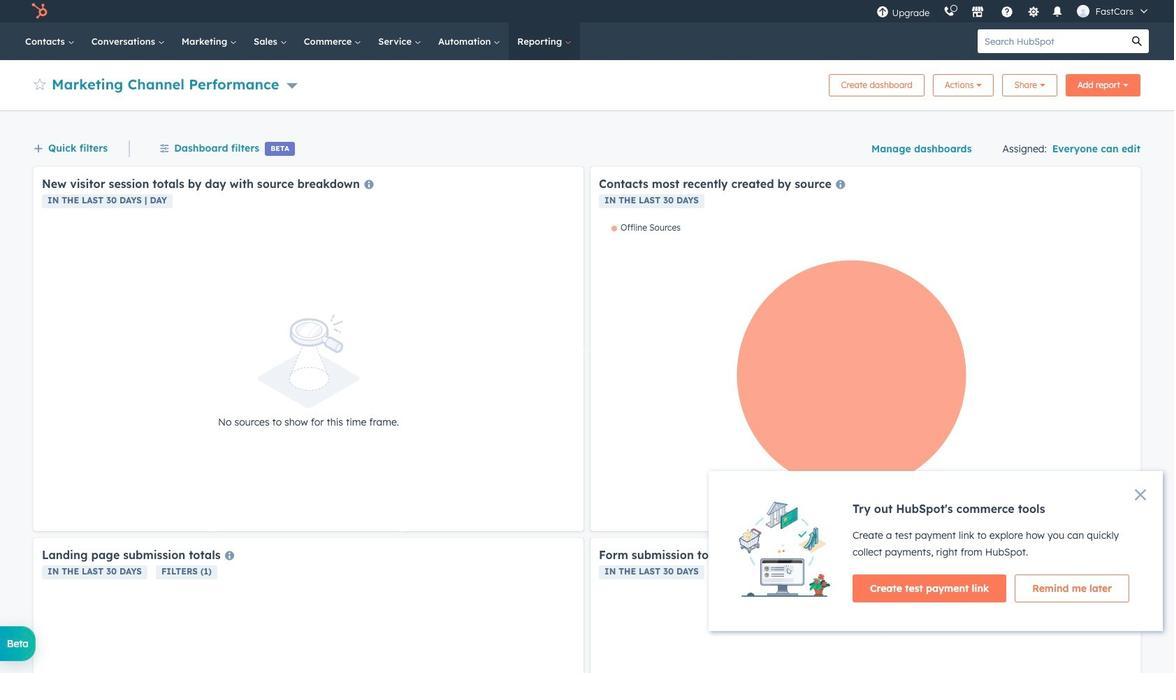 Task type: locate. For each thing, give the bounding box(es) containing it.
banner
[[34, 70, 1141, 96]]

marketplaces image
[[972, 6, 985, 19]]

menu
[[870, 0, 1158, 22]]

form submission totals element
[[591, 538, 1141, 673]]

new visitor session totals by day with source breakdown element
[[34, 167, 584, 531]]

landing page submission totals element
[[34, 538, 584, 673]]

interactive chart image
[[599, 222, 1132, 523]]

Search HubSpot search field
[[978, 29, 1125, 53]]



Task type: vqa. For each thing, say whether or not it's contained in the screenshot.
Marketplaces icon
yes



Task type: describe. For each thing, give the bounding box(es) containing it.
toggle series visibility region
[[612, 222, 681, 233]]

christina overa image
[[1078, 5, 1090, 17]]

close image
[[1135, 489, 1146, 501]]

contacts most recently created by source element
[[591, 167, 1141, 531]]



